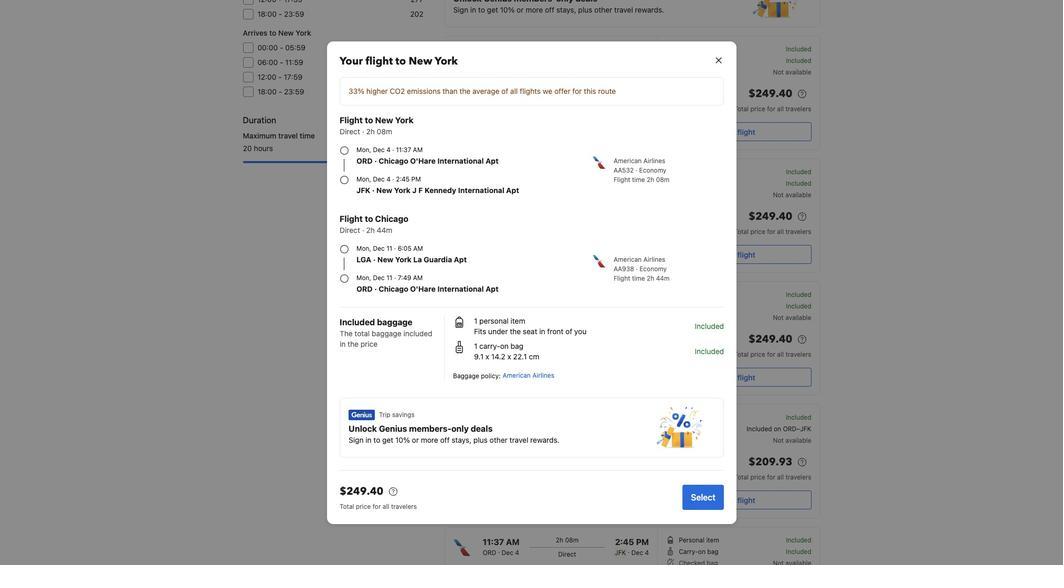 Task type: locate. For each thing, give the bounding box(es) containing it.
3 checked from the top
[[679, 437, 705, 445]]

pm inside '4:29 pm lga . dec 11'
[[504, 340, 517, 349]]

2 american airlines from the top
[[453, 321, 505, 329]]

the left seat
[[510, 327, 521, 336]]

3 see flight from the top
[[722, 373, 755, 382]]

international down guardia
[[437, 284, 484, 293]]

mon, for mon, dec 11 · 6:05 am lga · new york la guardia apt
[[356, 244, 371, 252]]

2 11:37 am ord . dec 4 from the top
[[483, 538, 519, 557]]

international for mon, dec 4 · 11:37 am ord · chicago o'hare international apt
[[437, 156, 484, 165]]

2 vertical spatial 11:37
[[483, 538, 504, 547]]

rewards.
[[635, 5, 664, 14], [530, 435, 559, 444]]

1 up "fits"
[[474, 316, 477, 325]]

see flight for ord
[[722, 250, 755, 259]]

0 horizontal spatial get
[[382, 435, 393, 444]]

0 vertical spatial of
[[501, 86, 508, 95]]

baggage
[[377, 317, 412, 327], [371, 329, 401, 338]]

3 carry- from the top
[[679, 425, 698, 433]]

chicago down mon, dec 11 · 6:05 am lga · new york la guardia apt
[[378, 284, 408, 293]]

3 not available from the top
[[773, 314, 811, 322]]

08m
[[377, 127, 392, 136], [656, 176, 669, 183], [565, 537, 579, 544]]

2 carry-on bag from the top
[[679, 425, 718, 433]]

2 vertical spatial travel
[[509, 435, 528, 444]]

2 available from the top
[[786, 191, 811, 199]]

0 horizontal spatial 6:05
[[397, 244, 411, 252]]

1 vertical spatial 44m
[[377, 225, 392, 234]]

co2
[[390, 86, 405, 95]]

seat
[[523, 327, 537, 336]]

travelers for 6:05 am
[[786, 105, 811, 113]]

00:00
[[258, 43, 278, 52]]

personal item
[[679, 414, 719, 422], [679, 537, 719, 544]]

dec inside "mon, dec 4 · 11:37 am ord · chicago o'hare international apt"
[[373, 146, 384, 154]]

flight to chicago direct · 2h 44m
[[339, 214, 408, 234]]

mon, for mon, dec 11 · 7:49 am ord · chicago o'hare international apt
[[356, 274, 371, 282]]

checked bag for $249.40
[[679, 68, 718, 76]]

1 vertical spatial checked
[[679, 314, 705, 322]]

lga down average
[[483, 106, 495, 113]]

plus
[[578, 5, 592, 14], [473, 435, 487, 444]]

time down aa938
[[632, 274, 645, 282]]

- left 11:59
[[280, 58, 283, 67]]

higher
[[366, 86, 388, 95]]

carry-on bag
[[679, 302, 718, 310], [679, 425, 718, 433], [679, 548, 718, 556]]

flight for 1:43 pm
[[737, 496, 755, 505]]

not
[[773, 68, 784, 76], [773, 191, 784, 199], [773, 314, 784, 322], [773, 437, 784, 445]]

1 vertical spatial the
[[510, 327, 521, 336]]

1 vertical spatial personal
[[679, 537, 705, 544]]

0 horizontal spatial rewards.
[[530, 435, 559, 444]]

lga for 4:29 pm
[[483, 351, 495, 359]]

2h inside the flight to new york direct · 2h 08m
[[366, 127, 375, 136]]

baggage policy: american airlines
[[453, 371, 554, 380]]

3 carry-on bag from the top
[[679, 548, 718, 556]]

lga down the flight to chicago direct · 2h 44m
[[356, 255, 371, 264]]

sign down unlock
[[348, 435, 363, 444]]

1 23:59 from the top
[[284, 9, 304, 18]]

11 inside 7:49 am ord . dec 11
[[643, 106, 649, 113]]

1 inside 1 carry-on bag 9.1 x 14.2 x 22.1 cm
[[474, 342, 477, 350]]

2 vertical spatial carry-on bag
[[679, 548, 718, 556]]

1 vertical spatial rewards.
[[530, 435, 559, 444]]

2 vertical spatial item
[[706, 537, 719, 544]]

1 vertical spatial travel
[[278, 131, 298, 140]]

stays,
[[556, 5, 576, 14], [451, 435, 471, 444]]

maximum travel time 20 hours
[[243, 131, 315, 153]]

1:43
[[483, 415, 501, 424]]

0 horizontal spatial more
[[421, 435, 438, 444]]

353
[[410, 87, 423, 96]]

2h inside the flight to chicago direct · 2h 44m
[[366, 225, 375, 234]]

4 available from the top
[[786, 437, 811, 445]]

sign right 202
[[453, 5, 468, 14]]

0 vertical spatial time
[[300, 131, 315, 140]]

1 vertical spatial checked bag
[[679, 437, 718, 445]]

in
[[470, 5, 476, 14], [539, 327, 545, 336], [339, 339, 345, 348], [365, 435, 371, 444]]

18:00 - 23:59 for 353
[[258, 87, 304, 96]]

0 vertical spatial chicago
[[378, 156, 408, 165]]

included
[[403, 329, 432, 338]]

on
[[698, 57, 706, 65], [698, 302, 706, 310], [500, 342, 508, 350], [698, 425, 706, 433], [774, 425, 781, 433], [698, 548, 706, 556]]

dec inside 7:49 am ord . dec 11
[[630, 106, 641, 113]]

1 vertical spatial chicago
[[375, 214, 408, 223]]

1 vertical spatial time
[[632, 176, 645, 183]]

american airlines down 9.1
[[453, 369, 505, 376]]

1 personal item from the top
[[679, 414, 719, 422]]

mon, inside mon, dec 11 · 6:05 am lga · new york la guardia apt
[[356, 244, 371, 252]]

11 for 4:29 pm
[[514, 351, 520, 359]]

emissions
[[407, 86, 440, 95]]

4 see from the top
[[722, 496, 735, 505]]

2 vertical spatial time
[[632, 274, 645, 282]]

the for under
[[510, 327, 521, 336]]

. inside the 6:05 am lga . dec 11
[[497, 103, 499, 111]]

american inside american airlines aa938 · economy flight time 2h 44m
[[613, 255, 641, 263]]

1 vertical spatial sign
[[348, 435, 363, 444]]

2 2:45 pm jfk . dec 4 from the top
[[615, 538, 649, 557]]

genius image
[[753, 0, 799, 18], [656, 407, 702, 449], [348, 410, 375, 420], [348, 410, 375, 420]]

1 see flight from the top
[[722, 127, 755, 136]]

checked for $249.40
[[679, 68, 705, 76]]

apt inside mon, dec 11 · 7:49 am ord · chicago o'hare international apt
[[485, 284, 498, 293]]

flight for ord
[[737, 250, 755, 259]]

to inside the 'unlock genius members-only deals sign in to get 10% or more off stays, plus other travel rewards.'
[[373, 435, 380, 444]]

chicago inside the flight to chicago direct · 2h 44m
[[375, 214, 408, 223]]

1 not available from the top
[[773, 68, 811, 76]]

price for ord's the see flight button
[[750, 228, 765, 236]]

2 checked from the top
[[679, 314, 705, 322]]

bag inside included checked bag
[[707, 314, 718, 322]]

savings
[[392, 411, 414, 419]]

see flight button
[[666, 122, 811, 141], [666, 245, 811, 264], [666, 368, 811, 387], [666, 491, 811, 510]]

chicago
[[378, 156, 408, 165], [375, 214, 408, 223], [378, 284, 408, 293]]

2 1 from the top
[[474, 342, 477, 350]]

0 vertical spatial checked
[[679, 68, 705, 76]]

dec inside the mon, dec 4 · 2:45 pm jfk · new york j f kennedy international apt
[[373, 175, 384, 183]]

international right kennedy
[[458, 186, 504, 195]]

other
[[594, 5, 612, 14], [489, 435, 507, 444]]

bag
[[707, 57, 718, 65], [707, 68, 718, 76], [707, 302, 718, 310], [707, 314, 718, 322], [510, 342, 523, 350], [707, 425, 718, 433], [707, 437, 718, 445], [707, 548, 718, 556]]

14.2
[[491, 352, 505, 361]]

ord
[[611, 106, 624, 113], [356, 156, 372, 165], [483, 181, 496, 188], [356, 284, 372, 293], [483, 303, 496, 311], [483, 426, 496, 434], [483, 549, 496, 557]]

1 vertical spatial 23:59
[[284, 87, 304, 96]]

total for 11:37 am
[[734, 351, 749, 359]]

4 mon, from the top
[[356, 274, 371, 282]]

1 economy from the top
[[639, 166, 666, 174]]

chicago down the flight to new york direct · 2h 08m
[[378, 156, 408, 165]]

included on ord–jfk
[[747, 425, 811, 433]]

23:59 up arrives to new york
[[284, 9, 304, 18]]

checked bag up $209.93 region
[[679, 437, 718, 445]]

pm
[[636, 169, 649, 178], [411, 175, 421, 183], [504, 340, 517, 349], [503, 415, 516, 424], [504, 463, 517, 472], [636, 463, 649, 472], [636, 538, 649, 547]]

0 vertical spatial 18:00
[[258, 9, 277, 18]]

2 vertical spatial checked
[[679, 437, 705, 445]]

4 inside the ord . dec 4
[[515, 181, 519, 188]]

- for 202
[[279, 9, 282, 18]]

0 vertical spatial 44m
[[563, 93, 577, 101]]

0 vertical spatial economy
[[639, 166, 666, 174]]

of
[[501, 86, 508, 95], [565, 327, 572, 336]]

1 horizontal spatial x
[[507, 352, 511, 361]]

3 see from the top
[[722, 373, 735, 382]]

1 available from the top
[[786, 68, 811, 76]]

1 for 1 carry-on bag 9.1 x 14.2 x 22.1 cm
[[474, 342, 477, 350]]

1 horizontal spatial sign
[[453, 5, 468, 14]]

4 not from the top
[[773, 437, 784, 445]]

6:05 down the flight to chicago direct · 2h 44m
[[397, 244, 411, 252]]

1 vertical spatial plus
[[473, 435, 487, 444]]

4 not available from the top
[[773, 437, 811, 445]]

0 vertical spatial carry-on bag
[[679, 302, 718, 310]]

deals
[[470, 424, 492, 433]]

1 up 9.1
[[474, 342, 477, 350]]

2 vertical spatial chicago
[[378, 284, 408, 293]]

0 vertical spatial baggage
[[377, 317, 412, 327]]

11:37 am ord . dec 4
[[483, 292, 519, 311], [483, 538, 519, 557]]

not for ord
[[773, 191, 784, 199]]

price for 1:43 pm's the see flight button
[[750, 474, 765, 481]]

11:37
[[396, 146, 411, 154], [483, 292, 504, 301], [483, 538, 504, 547]]

1 vertical spatial more
[[421, 435, 438, 444]]

time down aa532
[[632, 176, 645, 183]]

1 horizontal spatial 44m
[[563, 93, 577, 101]]

ord inside the ord . dec 4
[[483, 181, 496, 188]]

new left j
[[376, 186, 392, 195]]

1 personal from the top
[[679, 414, 705, 422]]

included
[[786, 45, 811, 53], [786, 57, 811, 65], [786, 168, 811, 176], [786, 180, 811, 187], [786, 291, 811, 299], [786, 302, 811, 310], [339, 317, 375, 327], [695, 322, 724, 330], [695, 347, 724, 356], [786, 414, 811, 422], [747, 425, 772, 433], [786, 537, 811, 544], [786, 548, 811, 556]]

jfk
[[615, 181, 626, 188], [356, 186, 370, 195], [615, 303, 626, 311], [615, 549, 626, 557]]

ord–jfk
[[783, 425, 811, 433]]

international up the mon, dec 4 · 2:45 pm jfk · new york j f kennedy international apt
[[437, 156, 484, 165]]

x right 9.1
[[485, 352, 489, 361]]

0 vertical spatial rewards.
[[635, 5, 664, 14]]

international inside "mon, dec 4 · 11:37 am ord · chicago o'hare international apt"
[[437, 156, 484, 165]]

ord inside 7:49 am ord . dec 11
[[611, 106, 624, 113]]

personal for included
[[679, 537, 705, 544]]

o'hare for mon, dec 11 · 7:49 am ord · chicago o'hare international apt
[[410, 284, 435, 293]]

american airlines down deals
[[453, 444, 505, 451]]

american airlines for 6:05
[[453, 75, 505, 83]]

1 2:45 pm jfk . dec 4 from the top
[[615, 169, 649, 188]]

time inside "american airlines aa532 · economy flight time 2h 08m"
[[632, 176, 645, 183]]

lga inside '4:29 pm lga . dec 11'
[[483, 351, 495, 359]]

new
[[278, 28, 294, 37], [408, 54, 432, 68], [375, 115, 393, 125], [376, 186, 392, 195], [377, 255, 393, 264]]

american airlines up carry-
[[453, 321, 505, 329]]

2 horizontal spatial the
[[510, 327, 521, 336]]

to
[[478, 5, 485, 14], [269, 28, 276, 37], [395, 54, 406, 68], [365, 115, 373, 125], [365, 214, 373, 223], [373, 435, 380, 444]]

$249.40 region
[[666, 86, 811, 104], [666, 208, 811, 227], [666, 331, 811, 350], [339, 483, 674, 502]]

0 horizontal spatial 08m
[[377, 127, 392, 136]]

travelers
[[786, 105, 811, 113], [786, 228, 811, 236], [786, 351, 811, 359], [786, 474, 811, 481], [391, 503, 417, 511]]

2 carry- from the top
[[679, 302, 698, 310]]

1 1 from the top
[[474, 316, 477, 325]]

travel
[[614, 5, 633, 14], [278, 131, 298, 140], [509, 435, 528, 444]]

11:37 am ord . dec 4 for jfk
[[483, 292, 519, 311]]

the inside 1 personal item fits under the seat in front of you
[[510, 327, 521, 336]]

0 horizontal spatial 10%
[[395, 435, 410, 444]]

1 horizontal spatial other
[[594, 5, 612, 14]]

dec inside the 6:05 am lga . dec 11
[[500, 106, 512, 113]]

time inside american airlines aa938 · economy flight time 2h 44m
[[632, 274, 645, 282]]

york
[[296, 28, 311, 37], [434, 54, 457, 68], [395, 115, 413, 125], [394, 186, 410, 195], [395, 255, 411, 264]]

international for mon, dec 11 · 7:49 am ord · chicago o'hare international apt
[[437, 284, 484, 293]]

2 see flight from the top
[[722, 250, 755, 259]]

the right the than at the top left of the page
[[459, 86, 470, 95]]

11:37 am ord . dec 4 for 2:45 pm
[[483, 538, 519, 557]]

average
[[472, 86, 499, 95]]

1 mon, from the top
[[356, 146, 371, 154]]

1 vertical spatial o'hare
[[410, 284, 435, 293]]

travel inside the 'unlock genius members-only deals sign in to get 10% or more off stays, plus other travel rewards.'
[[509, 435, 528, 444]]

mon, inside "mon, dec 4 · 11:37 am ord · chicago o'hare international apt"
[[356, 146, 371, 154]]

get inside the 'unlock genius members-only deals sign in to get 10% or more off stays, plus other travel rewards.'
[[382, 435, 393, 444]]

2:45 pm jfk . dec 4
[[615, 169, 649, 188], [615, 538, 649, 557]]

am
[[504, 94, 517, 103], [636, 94, 649, 103], [413, 146, 422, 154], [413, 244, 423, 252], [413, 274, 422, 282], [506, 292, 519, 301], [506, 538, 519, 547]]

- down the 12:00 - 17:59
[[279, 87, 282, 96]]

1 horizontal spatial 10%
[[500, 5, 515, 14]]

1 x from the left
[[485, 352, 489, 361]]

2 not available from the top
[[773, 191, 811, 199]]

american airlines image
[[592, 255, 605, 267]]

1 18:00 - 23:59 from the top
[[258, 9, 304, 18]]

o'hare up the mon, dec 4 · 2:45 pm jfk · new york j f kennedy international apt
[[410, 156, 435, 165]]

carry-on bag for $209.93
[[679, 425, 718, 433]]

11 inside '4:29 pm lga . dec 11'
[[514, 351, 520, 359]]

281
[[411, 72, 423, 81]]

of right average
[[501, 86, 508, 95]]

airlines inside baggage policy: american airlines
[[532, 371, 554, 379]]

18:00 - 23:59 down the 12:00 - 17:59
[[258, 87, 304, 96]]

the down 'the' on the bottom left of page
[[347, 339, 358, 348]]

1 vertical spatial economy
[[639, 265, 666, 273]]

2 x from the left
[[507, 352, 511, 361]]

1 vertical spatial 18:00 - 23:59
[[258, 87, 304, 96]]

dec inside mon, dec 11 · 7:49 am ord · chicago o'hare international apt
[[373, 274, 384, 282]]

new inside mon, dec 11 · 6:05 am lga · new york la guardia apt
[[377, 255, 393, 264]]

. inside '4:29 pm lga . dec 11'
[[497, 349, 499, 357]]

3 mon, from the top
[[356, 244, 371, 252]]

0 horizontal spatial 7:49
[[397, 274, 411, 282]]

2 mon, from the top
[[356, 175, 371, 183]]

american down 22.1
[[502, 371, 530, 379]]

1 vertical spatial lga
[[356, 255, 371, 264]]

1 vertical spatial off
[[440, 435, 449, 444]]

see
[[722, 127, 735, 136], [722, 250, 735, 259], [722, 373, 735, 382], [722, 496, 735, 505]]

0 horizontal spatial plus
[[473, 435, 487, 444]]

- right '00:00'
[[280, 43, 283, 52]]

american up aa532
[[613, 157, 641, 165]]

lga inside the 6:05 am lga . dec 11
[[483, 106, 495, 113]]

1 carry- from the top
[[679, 57, 698, 65]]

0 vertical spatial or
[[517, 5, 524, 14]]

carry- inside the included carry-on bag
[[679, 57, 698, 65]]

2 personal item from the top
[[679, 537, 719, 544]]

23:59 down 17:59
[[284, 87, 304, 96]]

economy right aa938
[[639, 265, 666, 273]]

1 11:37 am ord . dec 4 from the top
[[483, 292, 519, 311]]

18:00 - 23:59 up arrives to new york
[[258, 9, 304, 18]]

- up arrives to new york
[[279, 9, 282, 18]]

american up aa938
[[613, 255, 641, 263]]

1 checked bag from the top
[[679, 68, 718, 76]]

1 vertical spatial 10%
[[395, 435, 410, 444]]

0 vertical spatial lga
[[483, 106, 495, 113]]

0 vertical spatial the
[[459, 86, 470, 95]]

1 carry-on bag from the top
[[679, 302, 718, 310]]

10%
[[500, 5, 515, 14], [395, 435, 410, 444]]

0 vertical spatial 08m
[[377, 127, 392, 136]]

than
[[442, 86, 457, 95]]

american airlines aa532 · economy flight time 2h 08m
[[613, 157, 669, 183]]

included inside included baggage the total baggage included in the price
[[339, 317, 375, 327]]

0 vertical spatial more
[[526, 5, 543, 14]]

york left la
[[395, 255, 411, 264]]

0 horizontal spatial off
[[440, 435, 449, 444]]

1 horizontal spatial 6:05
[[483, 94, 502, 103]]

0 vertical spatial travel
[[614, 5, 633, 14]]

checked bag down the included carry-on bag at the top of page
[[679, 68, 718, 76]]

1 checked from the top
[[679, 68, 705, 76]]

1
[[474, 316, 477, 325], [474, 342, 477, 350]]

4
[[386, 146, 390, 154], [386, 175, 390, 183], [515, 181, 519, 188], [645, 181, 649, 188], [515, 303, 519, 311], [645, 303, 649, 311], [515, 549, 519, 557], [645, 549, 649, 557]]

4 see flight button from the top
[[666, 491, 811, 510]]

york left j
[[394, 186, 410, 195]]

your flight to new york
[[339, 54, 457, 68]]

1 18:00 from the top
[[258, 9, 277, 18]]

see for 11:37 am
[[722, 373, 735, 382]]

17:59
[[284, 72, 302, 81]]

0 horizontal spatial or
[[412, 435, 419, 444]]

1 vertical spatial 6:05
[[397, 244, 411, 252]]

dec inside mon, dec 11 · 6:05 am lga · new york la guardia apt
[[373, 244, 384, 252]]

0 horizontal spatial 44m
[[377, 225, 392, 234]]

2 18:00 from the top
[[258, 87, 277, 96]]

3 see flight button from the top
[[666, 368, 811, 387]]

- left 17:59
[[278, 72, 282, 81]]

sign inside the 'unlock genius members-only deals sign in to get 10% or more off stays, plus other travel rewards.'
[[348, 435, 363, 444]]

o'hare
[[410, 156, 435, 165], [410, 284, 435, 293]]

1 vertical spatial 7:49
[[397, 274, 411, 282]]

4 see flight from the top
[[722, 496, 755, 505]]

checked
[[679, 68, 705, 76], [679, 314, 705, 322], [679, 437, 705, 445]]

7:49
[[615, 94, 634, 103], [397, 274, 411, 282]]

0 horizontal spatial sign
[[348, 435, 363, 444]]

x left 22.1
[[507, 352, 511, 361]]

economy for flight to new york
[[639, 166, 666, 174]]

0 vertical spatial item
[[510, 316, 525, 325]]

0 horizontal spatial travel
[[278, 131, 298, 140]]

mon, inside the mon, dec 4 · 2:45 pm jfk · new york j f kennedy international apt
[[356, 175, 371, 183]]

la
[[413, 255, 422, 264]]

2 economy from the top
[[639, 265, 666, 273]]

-
[[279, 9, 282, 18], [280, 43, 283, 52], [280, 58, 283, 67], [278, 72, 282, 81], [279, 87, 282, 96]]

o'hare down la
[[410, 284, 435, 293]]

4 american airlines from the top
[[453, 444, 505, 451]]

economy inside "american airlines aa532 · economy flight time 2h 08m"
[[639, 166, 666, 174]]

18:00 for 202
[[258, 9, 277, 18]]

10% inside the 'unlock genius members-only deals sign in to get 10% or more off stays, plus other travel rewards.'
[[395, 435, 410, 444]]

2:45 pm jfk . dec 4 for ord
[[615, 169, 649, 188]]

direct inside the flight to new york direct · 2h 08m
[[339, 127, 360, 136]]

pm inside 10:05 pm .
[[636, 463, 649, 472]]

0 vertical spatial 6:05
[[483, 94, 502, 103]]

2:45 for 11:37 am
[[615, 538, 634, 547]]

1 vertical spatial or
[[412, 435, 419, 444]]

am inside 7:49 am ord . dec 11
[[636, 94, 649, 103]]

0 vertical spatial o'hare
[[410, 156, 435, 165]]

0 horizontal spatial x
[[485, 352, 489, 361]]

chicago up mon, dec 11 · 6:05 am lga · new york la guardia apt
[[375, 214, 408, 223]]

included inside included checked bag
[[786, 302, 811, 310]]

item for included on
[[706, 414, 719, 422]]

total price for all travelers for 11:37 am
[[734, 351, 811, 359]]

o'hare inside "mon, dec 4 · 11:37 am ord · chicago o'hare international apt"
[[410, 156, 435, 165]]

personal
[[679, 414, 705, 422], [679, 537, 705, 544]]

7:49 down mon, dec 11 · 6:05 am lga · new york la guardia apt
[[397, 274, 411, 282]]

flight inside american airlines aa938 · economy flight time 2h 44m
[[613, 274, 630, 282]]

baggage right the total
[[371, 329, 401, 338]]

0 vertical spatial 11:37
[[396, 146, 411, 154]]

3 available from the top
[[786, 314, 811, 322]]

0 horizontal spatial other
[[489, 435, 507, 444]]

ord inside "mon, dec 4 · 11:37 am ord · chicago o'hare international apt"
[[356, 156, 372, 165]]

18:00 up arrives to new york
[[258, 9, 277, 18]]

not available
[[773, 68, 811, 76], [773, 191, 811, 199], [773, 314, 811, 322], [773, 437, 811, 445]]

2 see from the top
[[722, 250, 735, 259]]

sign in to get 10% or more off stays, plus other travel rewards.
[[453, 5, 664, 14]]

economy inside american airlines aa938 · economy flight time 2h 44m
[[639, 265, 666, 273]]

2 vertical spatial the
[[347, 339, 358, 348]]

lga for 6:05 am
[[483, 106, 495, 113]]

11
[[514, 106, 520, 113], [643, 106, 649, 113], [386, 244, 392, 252], [386, 274, 392, 282], [514, 351, 520, 359]]

new left la
[[377, 255, 393, 264]]

2 horizontal spatial 08m
[[656, 176, 669, 183]]

2 see flight button from the top
[[666, 245, 811, 264]]

1 vertical spatial 11:37
[[483, 292, 504, 301]]

1 vertical spatial of
[[565, 327, 572, 336]]

2 23:59 from the top
[[284, 87, 304, 96]]

2 vertical spatial 44m
[[656, 274, 669, 282]]

0 vertical spatial personal item
[[679, 414, 719, 422]]

2 18:00 - 23:59 from the top
[[258, 87, 304, 96]]

1 vertical spatial get
[[382, 435, 393, 444]]

0 vertical spatial stays,
[[556, 5, 576, 14]]

1 horizontal spatial the
[[459, 86, 470, 95]]

7:49 inside 7:49 am ord . dec 11
[[615, 94, 634, 103]]

2 o'hare from the top
[[410, 284, 435, 293]]

new down higher
[[375, 115, 393, 125]]

2 not from the top
[[773, 191, 784, 199]]

· inside the flight to chicago direct · 2h 44m
[[362, 225, 364, 234]]

0 vertical spatial personal
[[679, 414, 705, 422]]

ord inside mon, dec 11 · 7:49 am ord · chicago o'hare international apt
[[356, 284, 372, 293]]

lga down carry-
[[483, 351, 495, 359]]

carry-
[[679, 57, 698, 65], [679, 302, 698, 310], [679, 425, 698, 433], [679, 548, 698, 556]]

1 vertical spatial item
[[706, 414, 719, 422]]

1 vertical spatial 11:37 am ord . dec 4
[[483, 538, 519, 557]]

new inside the flight to new york direct · 2h 08m
[[375, 115, 393, 125]]

time for flight to chicago
[[632, 274, 645, 282]]

0 vertical spatial off
[[545, 5, 554, 14]]

1 o'hare from the top
[[410, 156, 435, 165]]

total
[[734, 105, 749, 113], [734, 228, 749, 236], [734, 351, 749, 359], [734, 474, 749, 481], [339, 503, 354, 511]]

sign
[[453, 5, 468, 14], [348, 435, 363, 444]]

see flight for 1:43 pm
[[722, 496, 755, 505]]

1 vertical spatial 1
[[474, 342, 477, 350]]

american
[[453, 75, 481, 83], [613, 157, 641, 165], [613, 255, 641, 263], [453, 321, 481, 329], [453, 369, 481, 376], [502, 371, 530, 379], [453, 444, 481, 451]]

18:00 down 12:00
[[258, 87, 277, 96]]

carry-on bag for $249.40
[[679, 302, 718, 310]]

1 see from the top
[[722, 127, 735, 136]]

7:49 am ord . dec 11
[[611, 94, 649, 113]]

york down co2
[[395, 115, 413, 125]]

1 vertical spatial 08m
[[656, 176, 669, 183]]

chicago inside mon, dec 11 · 7:49 am ord · chicago o'hare international apt
[[378, 284, 408, 293]]

time for flight to new york
[[632, 176, 645, 183]]

personal item for included on
[[679, 414, 719, 422]]

2 personal from the top
[[679, 537, 705, 544]]

economy right aa532
[[639, 166, 666, 174]]

flight
[[339, 115, 363, 125], [613, 176, 630, 183], [339, 214, 363, 223], [613, 274, 630, 282]]

1 vertical spatial stays,
[[451, 435, 471, 444]]

2 vertical spatial international
[[437, 284, 484, 293]]

2 checked bag from the top
[[679, 437, 718, 445]]

1 american airlines from the top
[[453, 75, 505, 83]]

american airlines image
[[592, 156, 605, 169]]

plus inside the 'unlock genius members-only deals sign in to get 10% or more off stays, plus other travel rewards.'
[[473, 435, 487, 444]]

7:49 right this
[[615, 94, 634, 103]]

of left you
[[565, 327, 572, 336]]

more
[[526, 5, 543, 14], [421, 435, 438, 444]]

6:05 left flights
[[483, 94, 502, 103]]

4:29
[[483, 340, 502, 349]]

3 not from the top
[[773, 314, 784, 322]]

18:00 - 23:59 for 202
[[258, 9, 304, 18]]

time right maximum
[[300, 131, 315, 140]]

2:45 for ord
[[615, 169, 634, 178]]

1 vertical spatial 2:45 pm jfk . dec 4
[[615, 538, 649, 557]]

baggage up included
[[377, 317, 412, 327]]

0 vertical spatial 1
[[474, 316, 477, 325]]

2:45
[[615, 169, 634, 178], [396, 175, 409, 183], [615, 538, 634, 547]]

off inside the 'unlock genius members-only deals sign in to get 10% or more off stays, plus other travel rewards.'
[[440, 435, 449, 444]]

0 vertical spatial 10%
[[500, 5, 515, 14]]

0 horizontal spatial the
[[347, 339, 358, 348]]

0 vertical spatial 11:37 am ord . dec 4
[[483, 292, 519, 311]]

american airlines up '33% higher co2 emissions than the average of all flights we offer for this route'
[[453, 75, 505, 83]]

0 vertical spatial 2:45 pm jfk . dec 4
[[615, 169, 649, 188]]

x
[[485, 352, 489, 361], [507, 352, 511, 361]]



Task type: vqa. For each thing, say whether or not it's contained in the screenshot.
12h 59m
no



Task type: describe. For each thing, give the bounding box(es) containing it.
american down only
[[453, 444, 481, 451]]

only
[[451, 424, 468, 433]]

1 horizontal spatial rewards.
[[635, 5, 664, 14]]

checked inside included checked bag
[[679, 314, 705, 322]]

see flight button for 1:43 pm
[[666, 491, 811, 510]]

airlines inside "american airlines aa532 · economy flight time 2h 08m"
[[643, 157, 665, 165]]

. inside 8:34 pm .
[[497, 472, 499, 480]]

front
[[547, 327, 563, 336]]

jfk inside the mon, dec 4 · 2:45 pm jfk · new york j f kennedy international apt
[[356, 186, 370, 195]]

12:00 - 17:59
[[258, 72, 302, 81]]

ord . dec 4
[[483, 178, 519, 188]]

4:29 pm lga . dec 11
[[483, 340, 520, 359]]

33% higher co2 emissions than the average of all flights we offer for this route
[[348, 86, 616, 95]]

arrives to new york
[[243, 28, 311, 37]]

mon, dec 4 · 11:37 am ord · chicago o'hare international apt
[[356, 146, 498, 165]]

11 inside mon, dec 11 · 7:49 am ord · chicago o'hare international apt
[[386, 274, 392, 282]]

flights
[[519, 86, 541, 95]]

20
[[243, 144, 252, 153]]

or inside the 'unlock genius members-only deals sign in to get 10% or more off stays, plus other travel rewards.'
[[412, 435, 419, 444]]

price for the see flight button for 11:37 am
[[750, 351, 765, 359]]

dec inside '4:29 pm lga . dec 11'
[[500, 351, 512, 359]]

dec inside the ord . dec 4
[[502, 181, 513, 188]]

05:59
[[285, 43, 305, 52]]

on inside 1 carry-on bag 9.1 x 14.2 x 22.1 cm
[[500, 342, 508, 350]]

11:37 for jfk
[[483, 292, 504, 301]]

fits
[[474, 327, 486, 336]]

. inside the ord . dec 4
[[498, 178, 500, 186]]

$249.40 inside $249.40 region
[[339, 484, 383, 498]]

american up carry-
[[453, 321, 481, 329]]

we
[[543, 86, 552, 95]]

9.1
[[474, 352, 483, 361]]

new up 281
[[408, 54, 432, 68]]

see flight button for 11:37 am
[[666, 368, 811, 387]]

total for 1:43 pm
[[734, 474, 749, 481]]

checked bag for $209.93
[[679, 437, 718, 445]]

apt inside "mon, dec 4 · 11:37 am ord · chicago o'hare international apt"
[[485, 156, 498, 165]]

1 carry-on bag 9.1 x 14.2 x 22.1 cm
[[474, 342, 539, 361]]

personal item for included
[[679, 537, 719, 544]]

in inside included baggage the total baggage included in the price
[[339, 339, 345, 348]]

pm inside 1:43 pm ord
[[503, 415, 516, 424]]

rewards. inside the 'unlock genius members-only deals sign in to get 10% or more off stays, plus other travel rewards.'
[[530, 435, 559, 444]]

york inside the flight to new york direct · 2h 08m
[[395, 115, 413, 125]]

you
[[574, 327, 586, 336]]

220
[[410, 58, 423, 67]]

duration
[[243, 115, 276, 125]]

pm inside the mon, dec 4 · 2:45 pm jfk · new york j f kennedy international apt
[[411, 175, 421, 183]]

included inside the included carry-on bag
[[786, 45, 811, 53]]

total for ord
[[734, 228, 749, 236]]

aa532
[[613, 166, 634, 174]]

this
[[584, 86, 596, 95]]

06:00
[[258, 58, 278, 67]]

see flight button for ord
[[666, 245, 811, 264]]

total price for all travelers for ord
[[734, 228, 811, 236]]

other inside the 'unlock genius members-only deals sign in to get 10% or more off stays, plus other travel rewards.'
[[489, 435, 507, 444]]

travel inside maximum travel time 20 hours
[[278, 131, 298, 140]]

see for 1:43 pm
[[722, 496, 735, 505]]

kennedy
[[424, 186, 456, 195]]

f
[[418, 186, 423, 195]]

6:05 am lga . dec 11
[[483, 94, 520, 113]]

american airlines aa938 · economy flight time 2h 44m
[[613, 255, 669, 282]]

mon, dec 11 · 7:49 am ord · chicago o'hare international apt
[[356, 274, 498, 293]]

to inside the flight to chicago direct · 2h 44m
[[365, 214, 373, 223]]

2h inside "american airlines aa532 · economy flight time 2h 08m"
[[646, 176, 654, 183]]

more inside the 'unlock genius members-only deals sign in to get 10% or more off stays, plus other travel rewards.'
[[421, 435, 438, 444]]

maximum
[[243, 131, 276, 140]]

select
[[691, 493, 715, 502]]

policy:
[[481, 372, 500, 380]]

4 inside "mon, dec 4 · 11:37 am ord · chicago o'hare international apt"
[[386, 146, 390, 154]]

carry-
[[479, 342, 500, 350]]

23:59 for 202
[[284, 9, 304, 18]]

4 inside the mon, dec 4 · 2:45 pm jfk · new york j f kennedy international apt
[[386, 175, 390, 183]]

on inside the included carry-on bag
[[698, 57, 706, 65]]

total price for all travelers for 1:43 pm
[[734, 474, 811, 481]]

2:45 pm jfk . dec 4 for 11:37 am
[[615, 538, 649, 557]]

your flight to new york dialog
[[314, 29, 749, 537]]

8:34
[[483, 463, 502, 472]]

jfk . dec 4
[[615, 301, 649, 311]]

arrives
[[243, 28, 267, 37]]

1 vertical spatial baggage
[[371, 329, 401, 338]]

new up "00:00 - 05:59"
[[278, 28, 294, 37]]

travelers for 8:34 pm
[[786, 474, 811, 481]]

lga inside mon, dec 11 · 6:05 am lga · new york la guardia apt
[[356, 255, 371, 264]]

23:59 for 353
[[284, 87, 304, 96]]

available for 1:43 pm
[[786, 437, 811, 445]]

bag inside the included carry-on bag
[[707, 57, 718, 65]]

11 for 6:05 am
[[514, 106, 520, 113]]

under
[[488, 327, 508, 336]]

american up '33% higher co2 emissions than the average of all flights we offer for this route'
[[453, 75, 481, 83]]

not available for ord
[[773, 191, 811, 199]]

- for 220
[[280, 58, 283, 67]]

· inside the flight to new york direct · 2h 08m
[[362, 127, 364, 136]]

flight inside dialog
[[365, 54, 393, 68]]

american airlines for 4:29
[[453, 321, 505, 329]]

6:05 inside mon, dec 11 · 6:05 am lga · new york la guardia apt
[[397, 244, 411, 252]]

mon, for mon, dec 4 · 2:45 pm jfk · new york j f kennedy international apt
[[356, 175, 371, 183]]

airlines inside american airlines aa938 · economy flight time 2h 44m
[[643, 255, 665, 263]]

8:34 pm .
[[483, 463, 517, 480]]

1 horizontal spatial 08m
[[565, 537, 579, 544]]

aa938
[[613, 265, 634, 273]]

checked for $209.93
[[679, 437, 705, 445]]

see for ord
[[722, 250, 735, 259]]

2h 44m
[[554, 93, 577, 101]]

your
[[339, 54, 363, 68]]

the
[[339, 329, 352, 338]]

american airlines link
[[502, 371, 554, 379]]

am inside mon, dec 11 · 6:05 am lga · new york la guardia apt
[[413, 244, 423, 252]]

york right 220
[[434, 54, 457, 68]]

trip
[[379, 411, 390, 419]]

route
[[598, 86, 616, 95]]

33%
[[348, 86, 364, 95]]

york inside mon, dec 11 · 6:05 am lga · new york la guardia apt
[[395, 255, 411, 264]]

am inside mon, dec 11 · 7:49 am ord · chicago o'hare international apt
[[413, 274, 422, 282]]

dec inside jfk . dec 4
[[631, 303, 643, 311]]

· inside "american airlines aa532 · economy flight time 2h 08m"
[[635, 166, 637, 174]]

american inside baggage policy: american airlines
[[502, 371, 530, 379]]

10:05
[[611, 463, 634, 472]]

. inside 10:05 pm .
[[626, 472, 628, 480]]

hours
[[254, 144, 273, 153]]

11 inside mon, dec 11 · 6:05 am lga · new york la guardia apt
[[386, 244, 392, 252]]

included checked bag
[[679, 302, 811, 322]]

item for included
[[706, 537, 719, 544]]

flight for 11:37 am
[[737, 373, 755, 382]]

0 vertical spatial plus
[[578, 5, 592, 14]]

cm
[[529, 352, 539, 361]]

· inside american airlines aa938 · economy flight time 2h 44m
[[636, 265, 637, 273]]

not available for 11:37 am
[[773, 314, 811, 322]]

2:45 inside the mon, dec 4 · 2:45 pm jfk · new york j f kennedy international apt
[[396, 175, 409, 183]]

personal
[[479, 316, 508, 325]]

0 vertical spatial sign
[[453, 5, 468, 14]]

in inside 1 personal item fits under the seat in front of you
[[539, 327, 545, 336]]

1 horizontal spatial or
[[517, 5, 524, 14]]

1 horizontal spatial stays,
[[556, 5, 576, 14]]

44m inside the flight to chicago direct · 2h 44m
[[377, 225, 392, 234]]

american inside "american airlines aa532 · economy flight time 2h 08m"
[[613, 157, 641, 165]]

- for 353
[[279, 87, 282, 96]]

3 american airlines from the top
[[453, 369, 505, 376]]

6:05 inside the 6:05 am lga . dec 11
[[483, 94, 502, 103]]

the inside included baggage the total baggage included in the price
[[347, 339, 358, 348]]

jfk inside jfk . dec 4
[[615, 303, 626, 311]]

06:00 - 11:59
[[258, 58, 303, 67]]

mon, for mon, dec 4 · 11:37 am ord · chicago o'hare international apt
[[356, 146, 371, 154]]

included baggage the total baggage included in the price
[[339, 317, 432, 348]]

stays, inside the 'unlock genius members-only deals sign in to get 10% or more off stays, plus other travel rewards.'
[[451, 435, 471, 444]]

18:00 for 353
[[258, 87, 277, 96]]

0 vertical spatial get
[[487, 5, 498, 14]]

202
[[410, 9, 423, 18]]

2h 08m
[[556, 537, 579, 544]]

york inside the mon, dec 4 · 2:45 pm jfk · new york j f kennedy international apt
[[394, 186, 410, 195]]

mon, dec 4 · 2:45 pm jfk · new york j f kennedy international apt
[[356, 175, 519, 195]]

item inside 1 personal item fits under the seat in front of you
[[510, 316, 525, 325]]

1 see flight button from the top
[[666, 122, 811, 141]]

22.1
[[513, 352, 527, 361]]

$249.40 region inside your flight to new york dialog
[[339, 483, 674, 502]]

j
[[412, 186, 416, 195]]

00:00 - 05:59
[[258, 43, 305, 52]]

$209.93
[[749, 455, 792, 469]]

unlock
[[348, 424, 377, 433]]

direct inside the flight to chicago direct · 2h 44m
[[339, 225, 360, 234]]

am inside "mon, dec 4 · 11:37 am ord · chicago o'hare international apt"
[[413, 146, 422, 154]]

0 vertical spatial other
[[594, 5, 612, 14]]

11:37 inside "mon, dec 4 · 11:37 am ord · chicago o'hare international apt"
[[396, 146, 411, 154]]

mon, dec 11 · 6:05 am lga · new york la guardia apt
[[356, 244, 467, 264]]

flight inside the flight to new york direct · 2h 08m
[[339, 115, 363, 125]]

offer
[[554, 86, 570, 95]]

international inside the mon, dec 4 · 2:45 pm jfk · new york j f kennedy international apt
[[458, 186, 504, 195]]

select button
[[682, 485, 724, 510]]

see flight for 11:37 am
[[722, 373, 755, 382]]

economy for flight to chicago
[[639, 265, 666, 273]]

bag inside 1 carry-on bag 9.1 x 14.2 x 22.1 cm
[[510, 342, 523, 350]]

total inside your flight to new york dialog
[[339, 503, 354, 511]]

personal for included on
[[679, 414, 705, 422]]

of inside 1 personal item fits under the seat in front of you
[[565, 327, 572, 336]]

the for than
[[459, 86, 470, 95]]

1 personal item fits under the seat in front of you
[[474, 316, 586, 336]]

11:37 for 2:45 pm
[[483, 538, 504, 547]]

travelers inside your flight to new york dialog
[[391, 503, 417, 511]]

to inside the flight to new york direct · 2h 08m
[[365, 115, 373, 125]]

new inside the mon, dec 4 · 2:45 pm jfk · new york j f kennedy international apt
[[376, 186, 392, 195]]

o'hare for mon, dec 4 · 11:37 am ord · chicago o'hare international apt
[[410, 156, 435, 165]]

08m inside "american airlines aa532 · economy flight time 2h 08m"
[[656, 176, 669, 183]]

time inside maximum travel time 20 hours
[[300, 131, 315, 140]]

1 for 1 personal item fits under the seat in front of you
[[474, 316, 477, 325]]

not available for 1:43 pm
[[773, 437, 811, 445]]

york up 05:59
[[296, 28, 311, 37]]

0 horizontal spatial of
[[501, 86, 508, 95]]

chicago for mon, dec 4 · 11:37 am ord · chicago o'hare international apt
[[378, 156, 408, 165]]

- for 281
[[278, 72, 282, 81]]

not for 11:37 am
[[773, 314, 784, 322]]

1 horizontal spatial off
[[545, 5, 554, 14]]

price for select button
[[356, 503, 371, 511]]

4 inside jfk . dec 4
[[645, 303, 649, 311]]

total price for all travelers inside your flight to new york dialog
[[339, 503, 417, 511]]

flight inside the flight to chicago direct · 2h 44m
[[339, 214, 363, 223]]

included carry-on bag
[[679, 45, 811, 65]]

total
[[354, 329, 369, 338]]

available for 11:37 am
[[786, 314, 811, 322]]

11 for 7:49 am
[[643, 106, 649, 113]]

american airlines for 8:34
[[453, 444, 505, 451]]

2 horizontal spatial travel
[[614, 5, 633, 14]]

apt inside the mon, dec 4 · 2:45 pm jfk · new york j f kennedy international apt
[[506, 186, 519, 195]]

$209.93 region
[[666, 454, 811, 473]]

flight to new york direct · 2h 08m
[[339, 115, 413, 136]]

available for ord
[[786, 191, 811, 199]]

genius
[[379, 424, 407, 433]]

ord inside 1:43 pm ord
[[483, 426, 496, 434]]

trip savings
[[379, 411, 414, 419]]

12:00
[[258, 72, 276, 81]]

7:49 inside mon, dec 11 · 7:49 am ord · chicago o'hare international apt
[[397, 274, 411, 282]]

unlock genius members-only deals sign in to get 10% or more off stays, plus other travel rewards.
[[348, 424, 559, 444]]

11:59
[[285, 58, 303, 67]]

10:05 pm .
[[611, 463, 649, 480]]

chicago for mon, dec 11 · 7:49 am ord · chicago o'hare international apt
[[378, 284, 408, 293]]

members-
[[409, 424, 451, 433]]

travelers for 4:29 pm
[[786, 351, 811, 359]]

am inside the 6:05 am lga . dec 11
[[504, 94, 517, 103]]

guardia
[[423, 255, 452, 264]]

in inside the 'unlock genius members-only deals sign in to get 10% or more off stays, plus other travel rewards.'
[[365, 435, 371, 444]]

4 carry- from the top
[[679, 548, 698, 556]]

1 not from the top
[[773, 68, 784, 76]]

american down 9.1
[[453, 369, 481, 376]]

apt inside mon, dec 11 · 6:05 am lga · new york la guardia apt
[[454, 255, 467, 264]]

flight inside "american airlines aa532 · economy flight time 2h 08m"
[[613, 176, 630, 183]]

price for first the see flight button from the top
[[750, 105, 765, 113]]

. inside 7:49 am ord . dec 11
[[626, 103, 628, 111]]

not for 1:43 pm
[[773, 437, 784, 445]]

1:43 pm ord
[[483, 415, 516, 434]]

pm inside 8:34 pm .
[[504, 463, 517, 472]]



